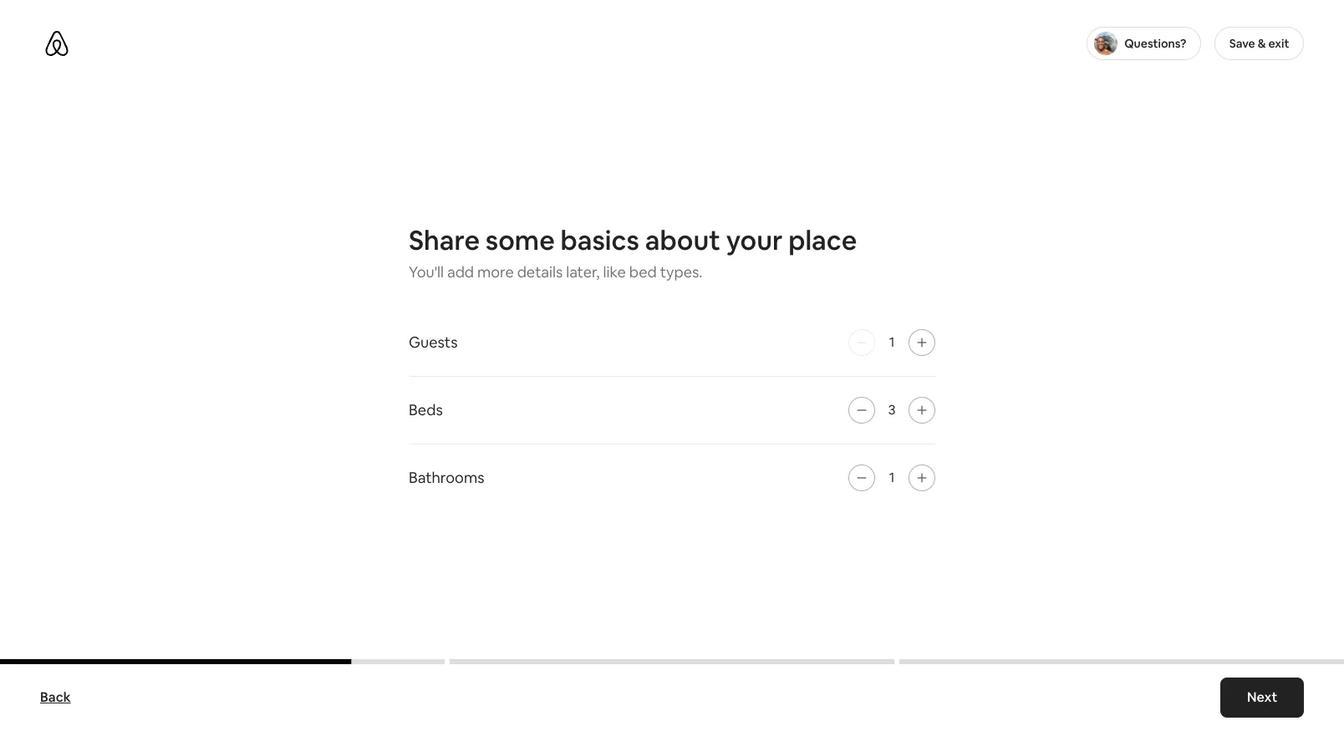 Task type: describe. For each thing, give the bounding box(es) containing it.
types.
[[660, 262, 703, 281]]

&
[[1258, 36, 1266, 51]]

questions? button
[[1086, 27, 1201, 60]]

bathrooms
[[409, 468, 484, 487]]

basics
[[561, 223, 639, 257]]

more
[[477, 262, 514, 281]]

1 for bathrooms
[[889, 469, 895, 486]]

back
[[40, 689, 71, 706]]

about
[[645, 223, 721, 257]]

you'll
[[409, 262, 444, 281]]

next
[[1247, 689, 1277, 706]]

share
[[409, 223, 480, 257]]

beds
[[409, 400, 443, 419]]

questions?
[[1125, 36, 1187, 51]]

details
[[517, 262, 563, 281]]



Task type: locate. For each thing, give the bounding box(es) containing it.
1 up 3
[[889, 333, 895, 351]]

1 down 3
[[889, 469, 895, 486]]

your
[[726, 223, 783, 257]]

save & exit
[[1230, 36, 1289, 51]]

1
[[889, 333, 895, 351], [889, 469, 895, 486]]

some
[[486, 223, 555, 257]]

1 vertical spatial 1
[[889, 469, 895, 486]]

bed
[[629, 262, 657, 281]]

like
[[603, 262, 626, 281]]

save
[[1230, 36, 1256, 51]]

1 1 from the top
[[889, 333, 895, 351]]

3
[[888, 401, 896, 418]]

later,
[[566, 262, 600, 281]]

guests
[[409, 332, 458, 352]]

save & exit button
[[1215, 27, 1304, 60]]

1 for guests
[[889, 333, 895, 351]]

next button
[[1220, 678, 1304, 718]]

0 vertical spatial 1
[[889, 333, 895, 351]]

exit
[[1269, 36, 1289, 51]]

2 1 from the top
[[889, 469, 895, 486]]

back button
[[32, 681, 79, 715]]

share some basics about your place you'll add more details later, like bed types.
[[409, 223, 857, 281]]

place
[[789, 223, 857, 257]]

add
[[447, 262, 474, 281]]



Task type: vqa. For each thing, say whether or not it's contained in the screenshot.
Back button
yes



